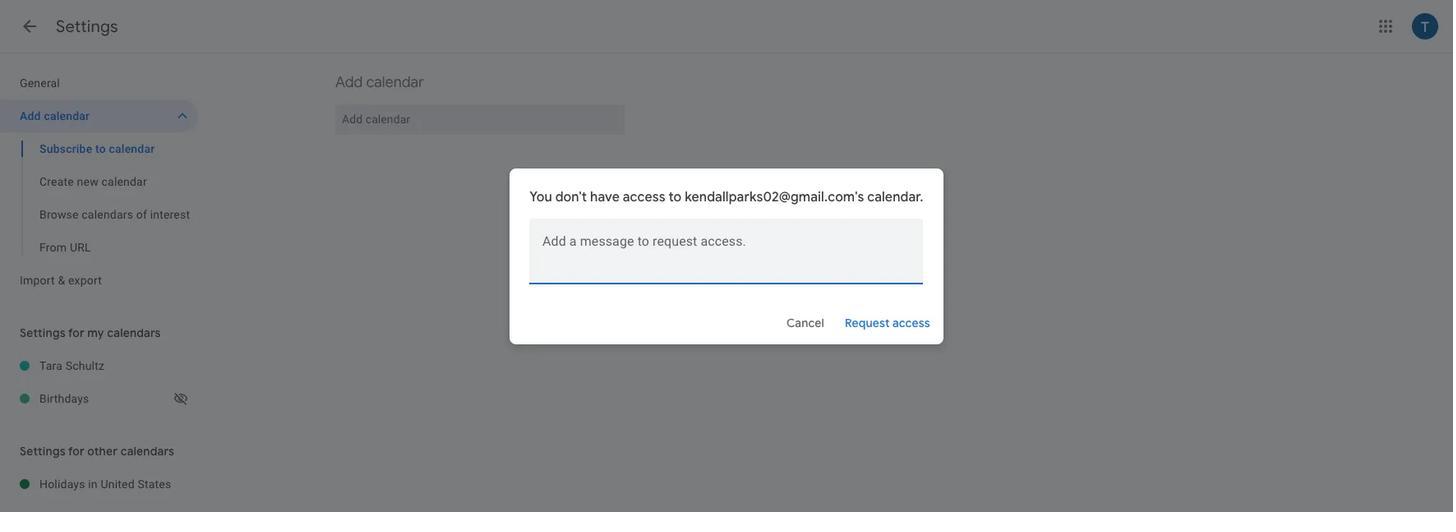 Task type: vqa. For each thing, say whether or not it's contained in the screenshot.
The 'Calendars' inside BROWSE CALENDARS OF INTEREST
no



Task type: describe. For each thing, give the bounding box(es) containing it.
settings for other calendars
[[20, 444, 174, 459]]

to
[[669, 189, 682, 205]]

import & export
[[20, 274, 102, 287]]

you don't have access to kendallparks02@gmail.com's calendar. dialog
[[510, 168, 944, 344]]

settings for my calendars
[[20, 326, 161, 340]]

states
[[138, 478, 171, 491]]

general
[[20, 76, 60, 90]]

&
[[58, 274, 65, 287]]

Add a message to request access. text field
[[530, 231, 924, 271]]

birthdays tree item
[[0, 382, 197, 415]]

of
[[136, 208, 147, 221]]

go back image
[[20, 16, 39, 36]]

group containing create new calendar
[[0, 132, 197, 264]]

tara schultz tree item
[[0, 349, 197, 382]]

birthdays
[[39, 392, 89, 405]]

holidays in united states link
[[39, 468, 197, 501]]

request access button
[[838, 303, 937, 342]]

0 vertical spatial calendar
[[366, 73, 424, 92]]

0 horizontal spatial access
[[623, 189, 666, 205]]

from url
[[39, 241, 91, 254]]

calendars for other
[[121, 444, 174, 459]]

request access
[[845, 315, 930, 330]]

settings for settings for other calendars
[[20, 444, 66, 459]]

create
[[39, 175, 74, 188]]

cancel button
[[779, 303, 832, 342]]

in
[[88, 478, 98, 491]]

calendars inside tree
[[82, 208, 133, 221]]

import
[[20, 274, 55, 287]]

add inside tree item
[[20, 109, 41, 122]]

don't
[[555, 189, 587, 205]]

tara
[[39, 359, 63, 372]]

my
[[87, 326, 104, 340]]

holidays
[[39, 478, 85, 491]]

you
[[530, 189, 552, 205]]

settings for settings for my calendars
[[20, 326, 66, 340]]

browse
[[39, 208, 79, 221]]



Task type: locate. For each thing, give the bounding box(es) containing it.
access right request
[[893, 315, 930, 330]]

calendar
[[366, 73, 424, 92], [44, 109, 90, 122], [102, 175, 147, 188]]

tree item
[[0, 132, 197, 165]]

browse calendars of interest
[[39, 208, 190, 221]]

1 vertical spatial settings
[[20, 326, 66, 340]]

for left my at the left bottom
[[68, 326, 85, 340]]

kendallparks02@gmail.com's
[[685, 189, 864, 205]]

2 horizontal spatial calendar
[[366, 73, 424, 92]]

0 vertical spatial calendars
[[82, 208, 133, 221]]

add calendar tree item
[[0, 99, 197, 132]]

1 horizontal spatial add calendar
[[335, 73, 424, 92]]

you don't have access to kendallparks02@gmail.com's calendar.
[[530, 189, 924, 205]]

1 vertical spatial access
[[893, 315, 930, 330]]

united
[[101, 478, 135, 491]]

access
[[623, 189, 666, 205], [893, 315, 930, 330]]

settings up tara
[[20, 326, 66, 340]]

settings up holidays
[[20, 444, 66, 459]]

url
[[70, 241, 91, 254]]

access inside request access button
[[893, 315, 930, 330]]

1 vertical spatial add
[[20, 109, 41, 122]]

2 vertical spatial settings
[[20, 444, 66, 459]]

have
[[590, 189, 620, 205]]

from
[[39, 241, 67, 254]]

cancel
[[787, 315, 824, 330]]

add
[[335, 73, 363, 92], [20, 109, 41, 122]]

1 horizontal spatial access
[[893, 315, 930, 330]]

for
[[68, 326, 85, 340], [68, 444, 85, 459]]

1 horizontal spatial calendar
[[102, 175, 147, 188]]

settings for settings
[[56, 16, 118, 37]]

group
[[0, 132, 197, 264]]

calendar inside group
[[102, 175, 147, 188]]

for left the other at the left bottom of the page
[[68, 444, 85, 459]]

1 for from the top
[[68, 326, 85, 340]]

create new calendar
[[39, 175, 147, 188]]

schultz
[[66, 359, 105, 372]]

tara schultz
[[39, 359, 105, 372]]

calendars left of
[[82, 208, 133, 221]]

2 for from the top
[[68, 444, 85, 459]]

holidays in united states
[[39, 478, 171, 491]]

calendars
[[82, 208, 133, 221], [107, 326, 161, 340], [121, 444, 174, 459]]

2 vertical spatial calendars
[[121, 444, 174, 459]]

1 vertical spatial for
[[68, 444, 85, 459]]

1 vertical spatial calendars
[[107, 326, 161, 340]]

settings heading
[[56, 16, 118, 37]]

0 vertical spatial for
[[68, 326, 85, 340]]

for for my
[[68, 326, 85, 340]]

0 vertical spatial add
[[335, 73, 363, 92]]

0 horizontal spatial add
[[20, 109, 41, 122]]

tree
[[0, 67, 197, 297]]

birthdays link
[[39, 382, 171, 415]]

1 horizontal spatial add
[[335, 73, 363, 92]]

other
[[87, 444, 118, 459]]

1 vertical spatial calendar
[[44, 109, 90, 122]]

calendars up states
[[121, 444, 174, 459]]

calendar inside tree item
[[44, 109, 90, 122]]

access left the to
[[623, 189, 666, 205]]

for for other
[[68, 444, 85, 459]]

request
[[845, 315, 890, 330]]

add calendar inside tree item
[[20, 109, 90, 122]]

0 vertical spatial access
[[623, 189, 666, 205]]

2 vertical spatial calendar
[[102, 175, 147, 188]]

settings for my calendars tree
[[0, 349, 197, 415]]

new
[[77, 175, 99, 188]]

calendar.
[[868, 189, 924, 205]]

interest
[[150, 208, 190, 221]]

calendars for my
[[107, 326, 161, 340]]

export
[[68, 274, 102, 287]]

calendars right my at the left bottom
[[107, 326, 161, 340]]

0 horizontal spatial add calendar
[[20, 109, 90, 122]]

0 vertical spatial add calendar
[[335, 73, 424, 92]]

settings right the go back image
[[56, 16, 118, 37]]

holidays in united states tree item
[[0, 468, 197, 501]]

0 vertical spatial settings
[[56, 16, 118, 37]]

1 vertical spatial add calendar
[[20, 109, 90, 122]]

add calendar
[[335, 73, 424, 92], [20, 109, 90, 122]]

settings
[[56, 16, 118, 37], [20, 326, 66, 340], [20, 444, 66, 459]]

tree containing general
[[0, 67, 197, 297]]

0 horizontal spatial calendar
[[44, 109, 90, 122]]



